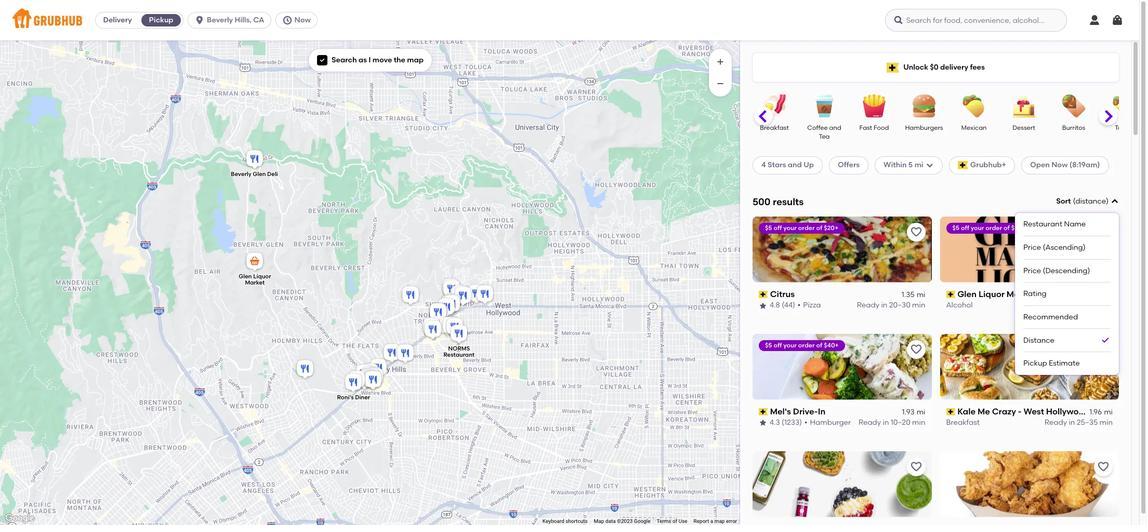 Task type: describe. For each thing, give the bounding box(es) containing it.
0 vertical spatial save this restaurant image
[[1097, 226, 1110, 238]]

$20+
[[824, 224, 838, 232]]

beverly for beverly glen deli
[[231, 171, 251, 178]]

restaurant name
[[1023, 220, 1086, 229]]

search
[[332, 56, 357, 64]]

glen liquor market image
[[244, 251, 265, 274]]

citrus image
[[400, 285, 421, 307]]

in for citrus
[[881, 301, 887, 310]]

4.8
[[770, 301, 780, 310]]

report
[[694, 519, 709, 524]]

shortcuts
[[566, 519, 588, 524]]

roni's diner image
[[343, 372, 364, 395]]

of for ready in 20–30 min
[[816, 224, 822, 232]]

mel's drive-in logo image
[[753, 334, 932, 400]]

body energy club - west hollywood image
[[441, 292, 462, 315]]

cafe ruisseau - beverly hills image
[[395, 343, 416, 366]]

your for citrus
[[783, 224, 797, 232]]

coffee
[[807, 124, 828, 132]]

beverly glen deli image
[[244, 148, 265, 171]]

$30+
[[1011, 224, 1026, 232]]

i
[[369, 56, 371, 64]]

keyboard
[[543, 519, 564, 524]]

0 vertical spatial breakfast
[[760, 124, 789, 132]]

rawberri image
[[441, 293, 462, 316]]

ready for citrus
[[857, 301, 879, 310]]

estimate
[[1049, 359, 1080, 368]]

a
[[710, 519, 713, 524]]

• for mel's drive-in
[[805, 419, 807, 427]]

beverly glen deli
[[231, 171, 278, 178]]

restaurant inside list box
[[1023, 220, 1062, 229]]

pickup for pickup estimate
[[1023, 359, 1047, 368]]

delivery button
[[96, 12, 139, 29]]

terms
[[657, 519, 671, 524]]

food
[[874, 124, 889, 132]]

the butcher's daughter image
[[423, 319, 443, 342]]

of for ready in 10–20 min
[[816, 342, 822, 349]]

$5 for citrus
[[765, 224, 772, 232]]

google image
[[3, 512, 37, 525]]

coffee and tea
[[807, 124, 841, 141]]

google
[[634, 519, 650, 524]]

• for citrus
[[798, 301, 801, 310]]

search as i move the map
[[332, 56, 424, 64]]

ready in 5–15 min
[[1050, 301, 1113, 310]]

ready in 25–35 min
[[1045, 419, 1113, 427]]

dessert
[[1013, 124, 1035, 132]]

delivery
[[103, 16, 132, 24]]

tryst caffe image
[[363, 369, 384, 392]]

4.3 (1233)
[[770, 419, 802, 427]]

hollywood burger image
[[428, 302, 449, 325]]

ready in 20–30 min
[[857, 301, 925, 310]]

hamburgers image
[[906, 95, 942, 117]]

recommended
[[1023, 313, 1078, 322]]

1.93
[[902, 408, 915, 417]]

coffee and tea image
[[806, 95, 843, 117]]

svg image inside beverly hills, ca button
[[194, 15, 205, 25]]

(descending)
[[1043, 266, 1090, 275]]

kale me crazy - west hollywood  logo image
[[940, 334, 1119, 400]]

ready for mel's drive-in
[[859, 419, 881, 427]]

mel's
[[770, 407, 791, 417]]

1.35
[[902, 291, 915, 299]]

up
[[804, 161, 814, 170]]

pickup for pickup
[[149, 16, 173, 24]]

$0
[[930, 63, 939, 72]]

keyboard shortcuts button
[[543, 518, 588, 525]]

earthbar sunset image
[[441, 278, 462, 301]]

roni's
[[337, 394, 354, 401]]

urth caffe melrose image
[[441, 315, 462, 338]]

liquor inside glen liquor market link
[[979, 289, 1005, 299]]

-
[[1018, 407, 1022, 417]]

order for citrus
[[798, 224, 815, 232]]

svg image for now
[[282, 15, 292, 25]]

1.93 mi
[[902, 408, 925, 417]]

order left $30+
[[986, 224, 1002, 232]]

the farm of beverly hills image
[[368, 357, 389, 380]]

west
[[1024, 407, 1044, 417]]

min right 5–15
[[1100, 301, 1113, 310]]

(44)
[[782, 301, 795, 310]]

plus icon image
[[715, 57, 726, 67]]

rating
[[1023, 290, 1047, 298]]

in
[[818, 407, 826, 417]]

pressed retail image
[[436, 297, 457, 319]]

subway® image
[[362, 369, 383, 392]]

1 vertical spatial breakfast
[[946, 419, 980, 427]]

your for mel's drive-in
[[783, 342, 797, 349]]

subscription pass image for citrus
[[759, 291, 768, 298]]

norms restaurant
[[443, 345, 475, 358]]

)
[[1106, 197, 1109, 206]]

terms of use link
[[657, 519, 687, 524]]

glen liquor market link
[[946, 289, 1113, 301]]

off for citrus
[[774, 224, 782, 232]]

use
[[679, 519, 687, 524]]

the nosh of beverly hills image
[[354, 363, 375, 386]]

mi for citrus
[[917, 291, 925, 299]]

hamburgers
[[905, 124, 943, 132]]

alana's coffee roasters image
[[421, 316, 442, 339]]

svg image inside field
[[1111, 198, 1119, 206]]

map region
[[0, 0, 821, 525]]

subscription pass image for glen liquor market
[[946, 291, 955, 298]]

grubhub+
[[970, 161, 1006, 170]]

5
[[908, 161, 913, 170]]

7 eleven image
[[450, 284, 470, 306]]

$5 off your order of $30+
[[952, 224, 1026, 232]]

beverly hills, ca button
[[188, 12, 275, 29]]

$5 off your order of $20+
[[765, 224, 838, 232]]

mexican
[[961, 124, 987, 132]]

1 horizontal spatial market
[[1007, 289, 1036, 299]]

• hamburger
[[805, 419, 851, 427]]

fast food image
[[856, 95, 892, 117]]

4
[[761, 161, 766, 170]]

• pizza
[[798, 301, 821, 310]]

fast food
[[859, 124, 889, 132]]

ihop image
[[453, 285, 474, 308]]

now inside button
[[294, 16, 311, 24]]

liquor inside "map" region
[[253, 273, 271, 280]]

ready for kale me crazy - west hollywood
[[1045, 419, 1067, 427]]

glen liquor market logo image
[[940, 217, 1119, 283]]

citrus
[[770, 289, 795, 299]]

le pain quotidien (south santa monica blvd) image
[[360, 362, 380, 385]]

off for mel's drive-in
[[774, 342, 782, 349]]

(ascending)
[[1043, 243, 1086, 252]]

results
[[773, 196, 804, 208]]

1 horizontal spatial now
[[1052, 161, 1068, 170]]

distance
[[1023, 336, 1055, 345]]

delivery
[[940, 63, 968, 72]]

open now (8:19am)
[[1030, 161, 1100, 170]]

Search for food, convenience, alcohol... search field
[[885, 9, 1067, 32]]

price (ascending)
[[1023, 243, 1086, 252]]

joey's cafe image
[[466, 283, 487, 306]]

ca
[[253, 16, 264, 24]]

terms of use
[[657, 519, 687, 524]]

grubhub plus flag logo image for unlock $0 delivery fees
[[887, 63, 899, 73]]

ready up recommended
[[1050, 301, 1073, 310]]

deli
[[267, 171, 278, 178]]

10–20
[[891, 419, 911, 427]]

hamburger
[[810, 419, 851, 427]]

tasty donuts and cafe image
[[475, 284, 495, 306]]

data
[[605, 519, 616, 524]]

star icon image for citrus
[[759, 302, 767, 310]]

ready in 10–20 min
[[859, 419, 925, 427]]

kale
[[958, 407, 976, 417]]



Task type: vqa. For each thing, say whether or not it's contained in the screenshot.
Cheese at right
no



Task type: locate. For each thing, give the bounding box(es) containing it.
1 vertical spatial star icon image
[[759, 419, 767, 427]]

mexican image
[[956, 95, 992, 117]]

restaurant up price (ascending) at the top of the page
[[1023, 220, 1062, 229]]

1 star icon image from the top
[[759, 302, 767, 310]]

0 vertical spatial map
[[407, 56, 424, 64]]

pickup right delivery button
[[149, 16, 173, 24]]

fast
[[859, 124, 872, 132]]

of left 'use'
[[673, 519, 677, 524]]

comoncy - beverly hills image
[[360, 367, 381, 390]]

your
[[783, 224, 797, 232], [971, 224, 984, 232], [783, 342, 797, 349]]

within
[[884, 161, 907, 170]]

svg image inside 'now' button
[[282, 15, 292, 25]]

none field containing sort
[[1015, 196, 1119, 375]]

1 horizontal spatial glen liquor market
[[958, 289, 1036, 299]]

joe & the juice image
[[444, 316, 465, 339]]

min for mel's drive-in
[[912, 419, 925, 427]]

1 vertical spatial •
[[805, 419, 807, 427]]

1 horizontal spatial grubhub plus flag logo image
[[958, 161, 968, 170]]

the
[[394, 56, 405, 64]]

0 vertical spatial svg image
[[282, 15, 292, 25]]

1.35 mi
[[902, 291, 925, 299]]

svg image left search
[[319, 57, 325, 63]]

market inside "map" region
[[245, 279, 265, 286]]

dany's food trucks, inc. image
[[295, 358, 315, 381]]

0 vertical spatial glen
[[253, 171, 266, 178]]

1 vertical spatial map
[[714, 519, 725, 524]]

price for price (ascending)
[[1023, 243, 1041, 252]]

market down glen liquor market image
[[245, 279, 265, 286]]

1 horizontal spatial pickup
[[1023, 359, 1047, 368]]

beverly hills, ca
[[207, 16, 264, 24]]

0 vertical spatial glen liquor market
[[239, 273, 271, 286]]

earthbar sunset logo image
[[753, 451, 932, 517]]

mel's drive-in
[[770, 407, 826, 417]]

svg image
[[282, 15, 292, 25], [319, 57, 325, 63], [925, 161, 934, 170]]

20–30
[[889, 301, 911, 310]]

1 vertical spatial beverly
[[231, 171, 251, 178]]

now right open
[[1052, 161, 1068, 170]]

• down drive-
[[805, 419, 807, 427]]

0 horizontal spatial •
[[798, 301, 801, 310]]

ready down hollywood
[[1045, 419, 1067, 427]]

1 vertical spatial grubhub plus flag logo image
[[958, 161, 968, 170]]

map right the
[[407, 56, 424, 64]]

tacos
[[1115, 124, 1133, 132]]

open
[[1030, 161, 1050, 170]]

market up recommended
[[1007, 289, 1036, 299]]

move
[[373, 56, 392, 64]]

in down hollywood
[[1069, 419, 1075, 427]]

unlock $0 delivery fees
[[903, 63, 985, 72]]

breakfast down kale
[[946, 419, 980, 427]]

map
[[407, 56, 424, 64], [714, 519, 725, 524]]

$5 for mel's drive-in
[[765, 342, 772, 349]]

2 vertical spatial svg image
[[925, 161, 934, 170]]

0 horizontal spatial pickup
[[149, 16, 173, 24]]

price down $30+
[[1023, 243, 1041, 252]]

order
[[798, 224, 815, 232], [986, 224, 1002, 232], [798, 342, 815, 349]]

0 vertical spatial liquor
[[253, 273, 271, 280]]

beverly left hills,
[[207, 16, 233, 24]]

order for mel's drive-in
[[798, 342, 815, 349]]

1.96
[[1090, 408, 1102, 417]]

star icon image
[[759, 302, 767, 310], [759, 419, 767, 427]]

citrus logo image
[[753, 217, 932, 283]]

4.3
[[770, 419, 780, 427]]

hills,
[[235, 16, 251, 24]]

500 results
[[753, 196, 804, 208]]

kale me crazy - west hollywood image
[[428, 301, 449, 324]]

in for mel's drive-in
[[883, 419, 889, 427]]

1 horizontal spatial and
[[829, 124, 841, 132]]

mi right 5
[[915, 161, 923, 170]]

list box
[[1023, 213, 1111, 375]]

price for price (descending)
[[1023, 266, 1041, 275]]

0 horizontal spatial liquor
[[253, 273, 271, 280]]

1 vertical spatial market
[[1007, 289, 1036, 299]]

0 vertical spatial price
[[1023, 243, 1041, 252]]

breakfast down breakfast 'image'
[[760, 124, 789, 132]]

glen
[[253, 171, 266, 178], [239, 273, 252, 280], [958, 289, 977, 299]]

glen liquor market inside glen liquor market link
[[958, 289, 1036, 299]]

0 horizontal spatial grubhub plus flag logo image
[[887, 63, 899, 73]]

1 vertical spatial save this restaurant image
[[910, 461, 922, 473]]

grubhub plus flag logo image left 'unlock'
[[887, 63, 899, 73]]

distance
[[1075, 197, 1106, 206]]

1 vertical spatial restaurant
[[443, 352, 475, 358]]

price up rating
[[1023, 266, 1041, 275]]

and inside coffee and tea
[[829, 124, 841, 132]]

burritos image
[[1056, 95, 1092, 117]]

ferrarini image
[[364, 366, 385, 389]]

your down (44) on the bottom of page
[[783, 342, 797, 349]]

0 vertical spatial market
[[245, 279, 265, 286]]

subscription pass image for mel's drive-in
[[759, 409, 768, 416]]

4 stars and up
[[761, 161, 814, 170]]

beverly left deli
[[231, 171, 251, 178]]

me
[[978, 407, 990, 417]]

1 horizontal spatial svg image
[[319, 57, 325, 63]]

0 horizontal spatial breakfast
[[760, 124, 789, 132]]

(
[[1073, 197, 1075, 206]]

mickey fine grill image
[[357, 368, 377, 391]]

$5 off your order of $40+
[[765, 342, 839, 349]]

mi for mel's drive-in
[[917, 408, 925, 417]]

star icon image left 4.8
[[759, 302, 767, 310]]

error
[[726, 519, 737, 524]]

1 horizontal spatial glen
[[253, 171, 266, 178]]

pickup estimate
[[1023, 359, 1080, 368]]

subscription pass image
[[759, 291, 768, 298], [946, 291, 955, 298], [759, 409, 768, 416], [946, 409, 955, 416]]

grubhub plus flag logo image left grubhub+
[[958, 161, 968, 170]]

judi's deli image
[[360, 365, 380, 388]]

beverly inside "map" region
[[231, 171, 251, 178]]

alcohol
[[946, 301, 973, 310]]

your left $30+
[[971, 224, 984, 232]]

mel's drive-in image
[[440, 277, 461, 300]]

riozonas acai west hollywood image
[[439, 293, 460, 316]]

$5
[[765, 224, 772, 232], [952, 224, 959, 232], [765, 342, 772, 349]]

min for kale me crazy - west hollywood
[[1100, 419, 1113, 427]]

1 horizontal spatial •
[[805, 419, 807, 427]]

star icon image for mel's drive-in
[[759, 419, 767, 427]]

of left $40+
[[816, 342, 822, 349]]

mi
[[915, 161, 923, 170], [917, 291, 925, 299], [917, 408, 925, 417], [1104, 408, 1113, 417]]

map data ©2023 google
[[594, 519, 650, 524]]

keyboard shortcuts
[[543, 519, 588, 524]]

1 price from the top
[[1023, 243, 1041, 252]]

minus icon image
[[715, 78, 726, 89]]

1 vertical spatial glen
[[239, 273, 252, 280]]

zinc cafe & market image
[[437, 315, 458, 338]]

and up the "tea"
[[829, 124, 841, 132]]

of
[[816, 224, 822, 232], [1004, 224, 1010, 232], [816, 342, 822, 349], [673, 519, 677, 524]]

mi right the 1.35
[[917, 291, 925, 299]]

subscription pass image inside glen liquor market link
[[946, 291, 955, 298]]

1.96 mi
[[1090, 408, 1113, 417]]

ready left 20–30
[[857, 301, 879, 310]]

svg image right ca
[[282, 15, 292, 25]]

leora cafe image
[[382, 342, 402, 365]]

mi for kale me crazy - west hollywood
[[1104, 408, 1113, 417]]

of for ready in 5–15 min
[[1004, 224, 1010, 232]]

list box inside field
[[1023, 213, 1111, 375]]

0 vertical spatial restaurant
[[1023, 220, 1062, 229]]

(1233)
[[782, 419, 802, 427]]

1 horizontal spatial breakfast
[[946, 419, 980, 427]]

4.8 (44)
[[770, 301, 795, 310]]

1 vertical spatial and
[[788, 161, 802, 170]]

diner
[[355, 394, 370, 401]]

mi right 1.93
[[917, 408, 925, 417]]

ready left 10–20
[[859, 419, 881, 427]]

0 vertical spatial grubhub plus flag logo image
[[887, 63, 899, 73]]

offers
[[838, 161, 860, 170]]

$40+
[[824, 342, 839, 349]]

tea
[[819, 133, 830, 141]]

within 5 mi
[[884, 161, 923, 170]]

0 horizontal spatial now
[[294, 16, 311, 24]]

beverly for beverly hills, ca
[[207, 16, 233, 24]]

• right (44) on the bottom of page
[[798, 301, 801, 310]]

fees
[[970, 63, 985, 72]]

0 horizontal spatial svg image
[[282, 15, 292, 25]]

of left $30+
[[1004, 224, 1010, 232]]

save this restaurant button
[[907, 223, 925, 242], [1094, 223, 1113, 242], [907, 340, 925, 359], [1094, 340, 1113, 359], [907, 458, 925, 476], [1094, 458, 1113, 476]]

None field
[[1015, 196, 1119, 375]]

2 price from the top
[[1023, 266, 1041, 275]]

in left 5–15
[[1075, 301, 1081, 310]]

of left $20+
[[816, 224, 822, 232]]

save this restaurant image right name
[[1097, 226, 1110, 238]]

1 horizontal spatial restaurant
[[1023, 220, 1062, 229]]

(8:19am)
[[1070, 161, 1100, 170]]

grubhub plus flag logo image
[[887, 63, 899, 73], [958, 161, 968, 170]]

glen liquor market
[[239, 273, 271, 286], [958, 289, 1036, 299]]

0 horizontal spatial glen
[[239, 273, 252, 280]]

stars
[[768, 161, 786, 170]]

2 horizontal spatial glen
[[958, 289, 977, 299]]

distance option
[[1023, 329, 1111, 353]]

sort ( distance )
[[1056, 197, 1109, 206]]

save this restaurant image
[[910, 226, 922, 238], [910, 343, 922, 356], [1097, 343, 1110, 356], [1097, 461, 1110, 473]]

and
[[829, 124, 841, 132], [788, 161, 802, 170]]

0 horizontal spatial map
[[407, 56, 424, 64]]

restaurant down the norms restaurant image
[[443, 352, 475, 358]]

2 vertical spatial glen
[[958, 289, 977, 299]]

1 horizontal spatial liquor
[[979, 289, 1005, 299]]

grubhub plus flag logo image for grubhub+
[[958, 161, 968, 170]]

da carla caffe image
[[346, 369, 367, 392]]

norms restaurant image
[[449, 323, 469, 346]]

pickup inside button
[[149, 16, 173, 24]]

restaurant
[[1023, 220, 1062, 229], [443, 352, 475, 358]]

tacos image
[[1106, 95, 1142, 117]]

main navigation navigation
[[0, 0, 1139, 41]]

1 vertical spatial now
[[1052, 161, 1068, 170]]

1 horizontal spatial save this restaurant image
[[1097, 226, 1110, 238]]

min down 1.35 mi
[[912, 301, 925, 310]]

your down results
[[783, 224, 797, 232]]

restaurant inside "map" region
[[443, 352, 475, 358]]

roni's diner
[[337, 394, 370, 401]]

1 vertical spatial pickup
[[1023, 359, 1047, 368]]

5–15
[[1083, 301, 1098, 310]]

svg image
[[1088, 14, 1101, 27], [1111, 14, 1124, 27], [194, 15, 205, 25], [893, 15, 904, 25], [1111, 198, 1119, 206]]

0 horizontal spatial glen liquor market
[[239, 273, 271, 286]]

breakfast
[[760, 124, 789, 132], [946, 419, 980, 427]]

svg image for search as i move the map
[[319, 57, 325, 63]]

0 vertical spatial •
[[798, 301, 801, 310]]

2 horizontal spatial svg image
[[925, 161, 934, 170]]

25–35
[[1077, 419, 1098, 427]]

map right a
[[714, 519, 725, 524]]

burritos
[[1062, 124, 1085, 132]]

subscription pass image left kale
[[946, 409, 955, 416]]

hollywood
[[1046, 407, 1090, 417]]

price (descending)
[[1023, 266, 1090, 275]]

subscription pass image up alcohol
[[946, 291, 955, 298]]

in for kale me crazy - west hollywood
[[1069, 419, 1075, 427]]

beverly inside button
[[207, 16, 233, 24]]

now right ca
[[294, 16, 311, 24]]

dessert image
[[1006, 95, 1042, 117]]

500
[[753, 196, 771, 208]]

order left $40+
[[798, 342, 815, 349]]

2 star icon image from the top
[[759, 419, 767, 427]]

now button
[[275, 12, 322, 29]]

pickup down distance
[[1023, 359, 1047, 368]]

min for citrus
[[912, 301, 925, 310]]

market
[[245, 279, 265, 286], [1007, 289, 1036, 299]]

hollywood burger  logo image
[[940, 451, 1119, 517]]

min
[[912, 301, 925, 310], [1100, 301, 1113, 310], [912, 419, 925, 427], [1100, 419, 1113, 427]]

subscription pass image left mel's at right
[[759, 409, 768, 416]]

save this restaurant image down 10–20
[[910, 461, 922, 473]]

unlock
[[903, 63, 928, 72]]

subscription pass image for kale me crazy - west hollywood
[[946, 409, 955, 416]]

0 vertical spatial pickup
[[149, 16, 173, 24]]

svg image right 5
[[925, 161, 934, 170]]

check icon image
[[1100, 335, 1111, 346]]

map
[[594, 519, 604, 524]]

save this restaurant image
[[1097, 226, 1110, 238], [910, 461, 922, 473]]

subscription pass image left citrus
[[759, 291, 768, 298]]

glen liquor market inside "map" region
[[239, 273, 271, 286]]

min down 1.96 mi
[[1100, 419, 1113, 427]]

price
[[1023, 243, 1041, 252], [1023, 266, 1041, 275]]

mi right 1.96
[[1104, 408, 1113, 417]]

name
[[1064, 220, 1086, 229]]

pickup inside field
[[1023, 359, 1047, 368]]

0 vertical spatial now
[[294, 16, 311, 24]]

1 vertical spatial glen liquor market
[[958, 289, 1036, 299]]

0 horizontal spatial restaurant
[[443, 352, 475, 358]]

in left 10–20
[[883, 419, 889, 427]]

drive-
[[793, 407, 818, 417]]

0 horizontal spatial save this restaurant image
[[910, 461, 922, 473]]

0 vertical spatial star icon image
[[759, 302, 767, 310]]

1 vertical spatial liquor
[[979, 289, 1005, 299]]

pickup button
[[139, 12, 183, 29]]

list box containing restaurant name
[[1023, 213, 1111, 375]]

1 vertical spatial svg image
[[319, 57, 325, 63]]

1 horizontal spatial map
[[714, 519, 725, 524]]

order left $20+
[[798, 224, 815, 232]]

star icon image left 4.3 in the bottom right of the page
[[759, 419, 767, 427]]

1 vertical spatial price
[[1023, 266, 1041, 275]]

in left 20–30
[[881, 301, 887, 310]]

breakfast image
[[756, 95, 793, 117]]

crazy
[[992, 407, 1016, 417]]

0 horizontal spatial and
[[788, 161, 802, 170]]

energy life cafe image
[[354, 369, 375, 392]]

0 vertical spatial beverly
[[207, 16, 233, 24]]

0 horizontal spatial market
[[245, 279, 265, 286]]

min down 1.93 mi
[[912, 419, 925, 427]]

0 vertical spatial and
[[829, 124, 841, 132]]

and left up
[[788, 161, 802, 170]]

ready
[[857, 301, 879, 310], [1050, 301, 1073, 310], [859, 419, 881, 427], [1045, 419, 1067, 427]]



